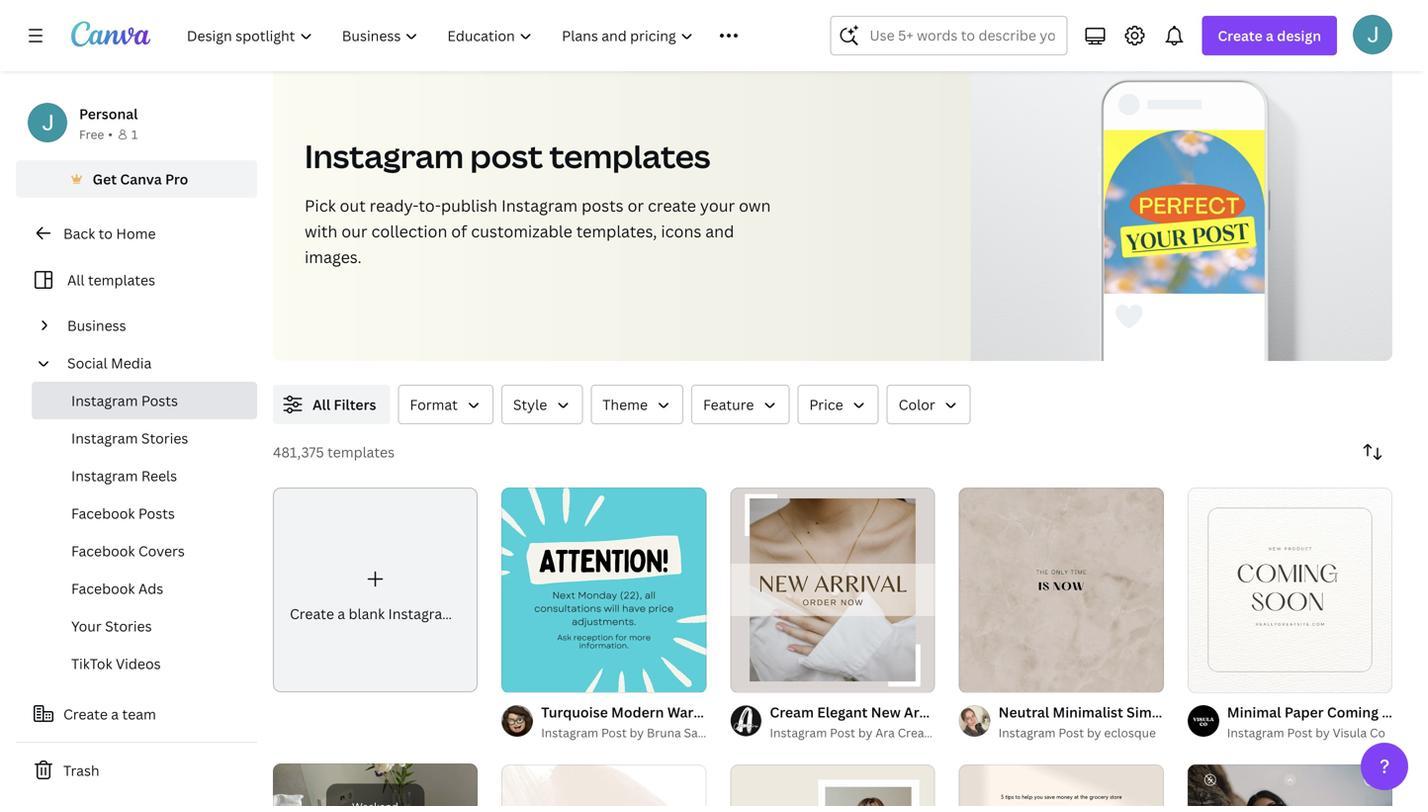 Task type: describe. For each thing, give the bounding box(es) containing it.
back to home link
[[16, 214, 257, 253]]

trash link
[[16, 751, 257, 791]]

facebook covers
[[71, 542, 185, 561]]

instagram post by eclosque
[[999, 725, 1157, 741]]

posts for instagram posts
[[141, 391, 178, 410]]

create for create a blank instagram post
[[290, 605, 334, 623]]

tiktok videos link
[[32, 645, 257, 683]]

media
[[111, 354, 152, 373]]

covers
[[138, 542, 185, 561]]

new
[[871, 703, 901, 722]]

instagram posts
[[71, 391, 178, 410]]

in
[[1420, 703, 1425, 722]]

stories for your stories
[[105, 617, 152, 636]]

get
[[93, 170, 117, 189]]

minimal paper coming soon in link
[[1228, 702, 1425, 724]]

neutral minimalist simple elegant marble quote instagram post image
[[959, 488, 1164, 693]]

to
[[99, 224, 113, 243]]

creative
[[898, 725, 946, 741]]

facebook for facebook covers
[[71, 542, 135, 561]]

out
[[340, 195, 366, 216]]

templates,
[[577, 221, 658, 242]]

instagram down cream
[[770, 725, 827, 741]]

customizable
[[471, 221, 573, 242]]

free
[[79, 126, 104, 142]]

instagram post by visula co link
[[1228, 724, 1393, 743]]

instagram inside 'link'
[[999, 725, 1056, 741]]

color
[[899, 395, 936, 414]]

instagram inside minimal paper coming soon in instagram post by visula co
[[1228, 725, 1285, 741]]

facebook covers link
[[32, 532, 257, 570]]

your
[[71, 617, 102, 636]]

all templates link
[[28, 261, 245, 299]]

pro
[[165, 170, 188, 189]]

instagram inside pick out ready-to-publish instagram posts or create your own with our collection of customizable templates, icons and images.
[[502, 195, 578, 216]]

camera phone ui mockup beauty model instagram post image
[[1188, 765, 1393, 806]]

business
[[67, 316, 126, 335]]

food
[[1325, 7, 1359, 26]]

instagram up neutral minimal simple elegant quote instagram post image
[[541, 725, 599, 741]]

Sort by button
[[1354, 432, 1393, 472]]

of
[[452, 221, 467, 242]]

and
[[706, 221, 735, 242]]

your stories
[[71, 617, 152, 636]]

create a blank instagram post link
[[273, 488, 488, 693]]

theme button
[[591, 385, 684, 425]]

create a design button
[[1203, 16, 1338, 55]]

instagram right arrival
[[953, 703, 1020, 722]]

cream
[[770, 703, 814, 722]]

your
[[700, 195, 735, 216]]

cream elegant new arrival instagram post instagram post by ara creative
[[770, 703, 1054, 741]]

arrival
[[904, 703, 949, 722]]

create a design
[[1218, 26, 1322, 45]]

ara
[[876, 725, 895, 741]]

facebook for facebook posts
[[71, 504, 135, 523]]

tiktok
[[71, 655, 112, 673]]

news link
[[913, 0, 965, 37]]

create a team button
[[16, 695, 257, 734]]

blank
[[349, 605, 385, 623]]

minimal paper coming soon in instagram post by visula co
[[1228, 703, 1425, 741]]

news
[[921, 7, 957, 26]]

black lives matter link
[[1171, 0, 1309, 37]]

instagram post templates
[[305, 135, 711, 178]]

format button
[[398, 385, 494, 425]]

with
[[305, 221, 338, 242]]

john smith image
[[1354, 15, 1393, 54]]

1
[[131, 126, 138, 142]]

videos
[[116, 655, 161, 673]]

format
[[410, 395, 458, 414]]

visula
[[1333, 725, 1368, 741]]

home
[[116, 224, 156, 243]]

instagram up facebook posts
[[71, 467, 138, 485]]

pastel colorful simple tips for grocery saving instagram post image
[[959, 765, 1164, 806]]

facebook posts
[[71, 504, 175, 523]]

instagram down social media
[[71, 391, 138, 410]]

theme
[[603, 395, 648, 414]]

sale link
[[1374, 0, 1418, 37]]

price button
[[798, 385, 879, 425]]

lives
[[1218, 7, 1253, 26]]

personal
[[79, 104, 138, 123]]

facebook ads link
[[32, 570, 257, 608]]

by inside cream elegant new arrival instagram post instagram post by ara creative
[[859, 725, 873, 741]]

by inside minimal paper coming soon in instagram post by visula co
[[1316, 725, 1331, 741]]

instagram right blank at left bottom
[[388, 605, 455, 623]]

eclosque
[[1105, 725, 1157, 741]]

instagram up ready-
[[305, 135, 464, 178]]

create for create a team
[[63, 705, 108, 724]]

tiktok videos
[[71, 655, 161, 673]]

facebook for facebook ads
[[71, 579, 135, 598]]

2 by from the left
[[630, 725, 644, 741]]

a for design
[[1267, 26, 1274, 45]]

food link
[[1317, 0, 1366, 37]]

templates for all templates
[[88, 271, 155, 289]]

weekend calling ui instagram post image
[[273, 764, 478, 806]]

saraiva
[[684, 725, 726, 741]]

2 horizontal spatial templates
[[550, 135, 711, 178]]

your stories link
[[32, 608, 257, 645]]

co
[[1371, 725, 1386, 741]]

team
[[122, 705, 156, 724]]



Task type: vqa. For each thing, say whether or not it's contained in the screenshot.
visula
yes



Task type: locate. For each thing, give the bounding box(es) containing it.
instagram post by ara creative link
[[770, 724, 946, 743]]

social
[[67, 354, 107, 373]]

1 vertical spatial all
[[313, 395, 331, 414]]

a left team
[[111, 705, 119, 724]]

black
[[1179, 7, 1215, 26]]

1 vertical spatial templates
[[88, 271, 155, 289]]

minimal
[[1228, 703, 1282, 722]]

posts
[[582, 195, 624, 216]]

beige aesthetic meet me instagram post image
[[731, 765, 936, 806]]

0 horizontal spatial create
[[63, 705, 108, 724]]

0 vertical spatial facebook
[[71, 504, 135, 523]]

create a blank instagram post
[[290, 605, 488, 623]]

all inside button
[[313, 395, 331, 414]]

•
[[108, 126, 113, 142]]

feature
[[704, 395, 754, 414]]

Search search field
[[870, 17, 1055, 54]]

a left design
[[1267, 26, 1274, 45]]

get canva pro button
[[16, 160, 257, 198]]

facebook posts link
[[32, 495, 257, 532]]

481,375
[[273, 443, 324, 462]]

top level navigation element
[[174, 16, 783, 55], [174, 16, 783, 55]]

instagram down minimal
[[1228, 725, 1285, 741]]

ads
[[138, 579, 163, 598]]

instagram right animated
[[1049, 7, 1115, 26]]

0 vertical spatial create
[[1218, 26, 1263, 45]]

to-
[[419, 195, 441, 216]]

cream elegant new arrival instagram post link
[[770, 702, 1054, 724]]

create inside create a design dropdown button
[[1218, 26, 1263, 45]]

2 vertical spatial posts
[[138, 504, 175, 523]]

facebook inside facebook posts link
[[71, 504, 135, 523]]

0 vertical spatial posts
[[1119, 7, 1155, 26]]

back to home
[[63, 224, 156, 243]]

0 horizontal spatial templates
[[88, 271, 155, 289]]

publish
[[441, 195, 498, 216]]

pick
[[305, 195, 336, 216]]

create inside create a team button
[[63, 705, 108, 724]]

coming
[[1328, 703, 1379, 722]]

1 horizontal spatial create
[[290, 605, 334, 623]]

social media link
[[59, 344, 245, 382]]

instagram post by bruna saraiva link
[[541, 724, 726, 743]]

facebook up facebook ads
[[71, 542, 135, 561]]

templates
[[550, 135, 711, 178], [88, 271, 155, 289], [328, 443, 395, 462]]

back
[[63, 224, 95, 243]]

None search field
[[831, 16, 1068, 55]]

soon
[[1383, 703, 1417, 722]]

1 vertical spatial create
[[290, 605, 334, 623]]

2 vertical spatial facebook
[[71, 579, 135, 598]]

animated
[[981, 7, 1045, 26]]

2 vertical spatial templates
[[328, 443, 395, 462]]

get canva pro
[[93, 170, 188, 189]]

instagram post by eclosque link
[[999, 724, 1164, 743]]

pick out ready-to-publish instagram posts or create your own with our collection of customizable templates, icons and images.
[[305, 195, 771, 268]]

all for all filters
[[313, 395, 331, 414]]

create a blank instagram post element
[[273, 488, 488, 693]]

1 vertical spatial a
[[338, 605, 345, 623]]

3 by from the left
[[1088, 725, 1102, 741]]

1 by from the left
[[859, 725, 873, 741]]

animated instagram posts link
[[973, 0, 1163, 37]]

turquoise modern warning with rays instagram post image
[[502, 488, 707, 693]]

facebook
[[71, 504, 135, 523], [71, 542, 135, 561], [71, 579, 135, 598]]

own
[[739, 195, 771, 216]]

black lives matter
[[1179, 7, 1301, 26]]

stories inside "instagram stories" link
[[141, 429, 188, 448]]

instagram reels
[[71, 467, 177, 485]]

1 vertical spatial facebook
[[71, 542, 135, 561]]

all for all templates
[[67, 271, 85, 289]]

cream elegant new arrival instagram post image
[[731, 488, 936, 693]]

0 vertical spatial all
[[67, 271, 85, 289]]

by left ara
[[859, 725, 873, 741]]

coronavirus
[[816, 7, 897, 26]]

paper
[[1285, 703, 1325, 722]]

post inside 'link'
[[1059, 725, 1085, 741]]

stories up videos
[[105, 617, 152, 636]]

1 vertical spatial stories
[[105, 617, 152, 636]]

style button
[[502, 385, 583, 425]]

bruna
[[647, 725, 682, 741]]

create inside create a blank instagram post element
[[290, 605, 334, 623]]

facebook up your stories
[[71, 579, 135, 598]]

all filters
[[313, 395, 376, 414]]

instagram up pastel colorful simple tips for grocery saving instagram post "image"
[[999, 725, 1056, 741]]

posts left black on the top right of page
[[1119, 7, 1155, 26]]

templates for 481,375 templates
[[328, 443, 395, 462]]

a for blank
[[338, 605, 345, 623]]

minimal paper coming soon instagram post image
[[1188, 488, 1393, 693]]

templates up or
[[550, 135, 711, 178]]

design
[[1278, 26, 1322, 45]]

0 vertical spatial templates
[[550, 135, 711, 178]]

instagram up instagram reels
[[71, 429, 138, 448]]

trash
[[63, 761, 100, 780]]

posts down "social media" link
[[141, 391, 178, 410]]

sale
[[1382, 7, 1410, 26]]

post inside minimal paper coming soon in instagram post by visula co
[[1288, 725, 1313, 741]]

stories up reels
[[141, 429, 188, 448]]

facebook down instagram reels
[[71, 504, 135, 523]]

filters
[[334, 395, 376, 414]]

3 facebook from the top
[[71, 579, 135, 598]]

templates down the filters
[[328, 443, 395, 462]]

instagram up customizable
[[502, 195, 578, 216]]

a inside button
[[111, 705, 119, 724]]

posts for facebook posts
[[138, 504, 175, 523]]

by left bruna
[[630, 725, 644, 741]]

instagram post by bruna saraiva
[[541, 725, 726, 741]]

by left eclosque
[[1088, 725, 1102, 741]]

instagram post templates image
[[971, 45, 1393, 361], [1105, 130, 1265, 294]]

a for team
[[111, 705, 119, 724]]

collection
[[372, 221, 448, 242]]

1 horizontal spatial a
[[338, 605, 345, 623]]

animated instagram posts
[[981, 7, 1155, 26]]

create for create a design
[[1218, 26, 1263, 45]]

facebook inside facebook ads 'link'
[[71, 579, 135, 598]]

posts
[[1119, 7, 1155, 26], [141, 391, 178, 410], [138, 504, 175, 523]]

1 horizontal spatial all
[[313, 395, 331, 414]]

stories for instagram stories
[[141, 429, 188, 448]]

templates down back to home
[[88, 271, 155, 289]]

images.
[[305, 246, 362, 268]]

by inside 'link'
[[1088, 725, 1102, 741]]

all filters button
[[273, 385, 390, 425]]

by
[[859, 725, 873, 741], [630, 725, 644, 741], [1088, 725, 1102, 741], [1316, 725, 1331, 741]]

481,375 templates
[[273, 443, 395, 462]]

feature button
[[692, 385, 790, 425]]

by down minimal paper coming soon in link
[[1316, 725, 1331, 741]]

0 horizontal spatial a
[[111, 705, 119, 724]]

2 vertical spatial create
[[63, 705, 108, 724]]

a
[[1267, 26, 1274, 45], [338, 605, 345, 623], [111, 705, 119, 724]]

instagram
[[1049, 7, 1115, 26], [305, 135, 464, 178], [502, 195, 578, 216], [71, 391, 138, 410], [71, 429, 138, 448], [71, 467, 138, 485], [388, 605, 455, 623], [953, 703, 1020, 722], [770, 725, 827, 741], [541, 725, 599, 741], [999, 725, 1056, 741], [1228, 725, 1285, 741]]

all left the filters
[[313, 395, 331, 414]]

business link
[[59, 307, 245, 344]]

0 vertical spatial stories
[[141, 429, 188, 448]]

a left blank at left bottom
[[338, 605, 345, 623]]

1 horizontal spatial templates
[[328, 443, 395, 462]]

create
[[1218, 26, 1263, 45], [290, 605, 334, 623], [63, 705, 108, 724]]

instagram stories
[[71, 429, 188, 448]]

color button
[[887, 385, 971, 425]]

coronavirus link
[[808, 0, 905, 37]]

matter
[[1256, 7, 1301, 26]]

2 horizontal spatial a
[[1267, 26, 1274, 45]]

1 facebook from the top
[[71, 504, 135, 523]]

all down back
[[67, 271, 85, 289]]

canva
[[120, 170, 162, 189]]

all templates
[[67, 271, 155, 289]]

stories inside your stories link
[[105, 617, 152, 636]]

4 by from the left
[[1316, 725, 1331, 741]]

0 vertical spatial a
[[1267, 26, 1274, 45]]

ready-
[[370, 195, 419, 216]]

neutral minimal simple elegant quote instagram post image
[[502, 765, 707, 806]]

2 vertical spatial a
[[111, 705, 119, 724]]

elegant
[[818, 703, 868, 722]]

style
[[513, 395, 547, 414]]

a inside dropdown button
[[1267, 26, 1274, 45]]

all
[[67, 271, 85, 289], [313, 395, 331, 414]]

1 vertical spatial posts
[[141, 391, 178, 410]]

free •
[[79, 126, 113, 142]]

2 facebook from the top
[[71, 542, 135, 561]]

2 horizontal spatial create
[[1218, 26, 1263, 45]]

reels
[[141, 467, 177, 485]]

0 horizontal spatial all
[[67, 271, 85, 289]]

facebook inside 'facebook covers' link
[[71, 542, 135, 561]]

posts down reels
[[138, 504, 175, 523]]



